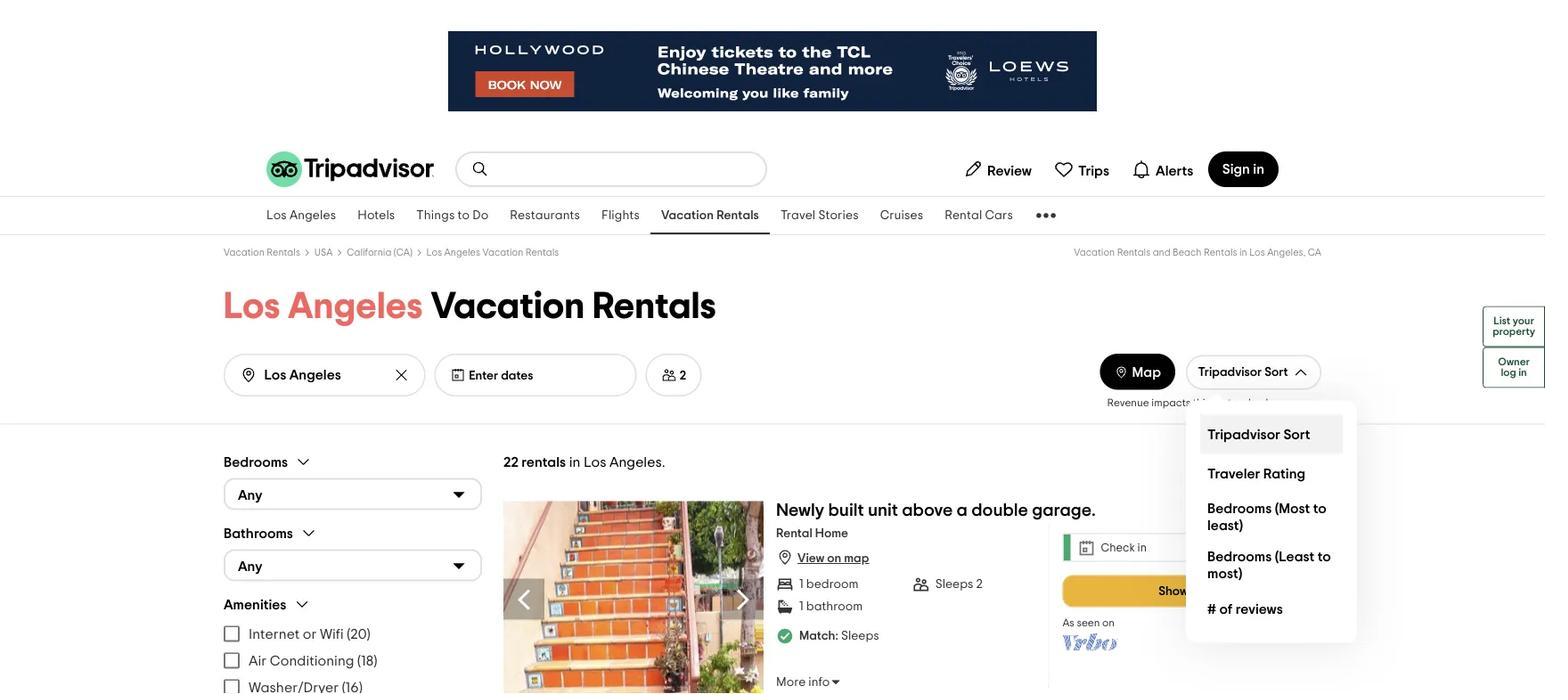 Task type: vqa. For each thing, say whether or not it's contained in the screenshot.
Cruises
yes



Task type: describe. For each thing, give the bounding box(es) containing it.
1 horizontal spatial vacation rentals link
[[651, 197, 770, 234]]

los inside los angeles link
[[267, 210, 287, 222]]

0 horizontal spatial sleeps
[[842, 630, 880, 642]]

rating
[[1264, 467, 1306, 481]]

cars
[[986, 210, 1014, 222]]

out
[[1271, 542, 1288, 554]]

usa
[[315, 248, 333, 258]]

tripadvisor image
[[267, 152, 434, 187]]

1 for 1 bathroom
[[800, 601, 804, 613]]

internet
[[249, 627, 300, 642]]

owner log in
[[1499, 357, 1531, 378]]

alerts
[[1156, 164, 1194, 178]]

trips
[[1079, 164, 1110, 178]]

sign in link
[[1209, 152, 1279, 187]]

bathroom
[[807, 601, 863, 613]]

1 horizontal spatial 2
[[977, 578, 983, 591]]

advertisement region
[[448, 31, 1097, 111]]

property
[[1493, 327, 1536, 337]]

check for check out
[[1234, 542, 1268, 554]]

0 horizontal spatial vacation rentals link
[[224, 248, 300, 258]]

1 for 1 bedroom
[[800, 578, 804, 591]]

usa link
[[315, 248, 333, 258]]

check in
[[1102, 542, 1147, 554]]

info
[[809, 676, 830, 689]]

restaurants link
[[500, 197, 591, 234]]

vacation right flights
[[662, 210, 714, 222]]

(least
[[1276, 550, 1315, 564]]

most)
[[1208, 567, 1243, 581]]

wifi
[[320, 627, 344, 642]]

traveler rating
[[1208, 467, 1306, 481]]

california (ca) link
[[347, 248, 413, 258]]

(most
[[1276, 502, 1311, 516]]

alerts link
[[1125, 152, 1202, 187]]

show
[[1159, 585, 1189, 598]]

list your property
[[1493, 316, 1536, 337]]

in up the "show prices" button at the bottom
[[1138, 542, 1147, 554]]

beach
[[1173, 248, 1202, 258]]

cruises link
[[870, 197, 934, 234]]

sort for tripadvisor sort popup button
[[1265, 366, 1289, 379]]

vacation rentals and beach rentals in los angeles, ca
[[1075, 248, 1322, 258]]

1 vertical spatial vacation rentals
[[224, 248, 300, 258]]

group containing bedrooms
[[224, 453, 482, 510]]

group containing bathrooms
[[224, 525, 482, 582]]

bedrooms (most to least)
[[1208, 502, 1327, 533]]

impacts
[[1152, 398, 1191, 409]]

to for bedrooms (least to most)
[[1318, 550, 1332, 564]]

hotels
[[358, 210, 395, 222]]

tripadvisor sort button
[[1187, 355, 1322, 390]]

review link
[[956, 152, 1040, 187]]

any button for bedrooms
[[224, 478, 482, 510]]

a
[[957, 502, 968, 519]]

clear image
[[393, 366, 411, 384]]

rental home
[[777, 528, 849, 540]]

tripadvisor for list box containing tripadvisor sort
[[1208, 427, 1281, 442]]

tripadvisor for tripadvisor sort popup button
[[1199, 366, 1263, 379]]

stories
[[819, 210, 859, 222]]

(20)
[[347, 627, 371, 642]]

trips link
[[1047, 152, 1118, 187]]

rentals
[[522, 455, 566, 469]]

1 vertical spatial los angeles vacation rentals
[[224, 288, 717, 325]]

garage.
[[1033, 502, 1096, 519]]

list your property button
[[1484, 306, 1546, 347]]

your
[[1514, 316, 1535, 327]]

list
[[1495, 316, 1511, 327]]

in right the sign
[[1254, 162, 1265, 177]]

rentals left the travel
[[717, 210, 760, 222]]

tripadvisor sort for list box containing tripadvisor sort
[[1208, 427, 1311, 442]]

los angeles link
[[256, 197, 347, 234]]

angeles,
[[1268, 248, 1306, 258]]

view on map
[[798, 553, 870, 565]]

do
[[473, 210, 489, 222]]

and
[[1153, 248, 1171, 258]]

restaurants
[[510, 210, 580, 222]]

air
[[249, 654, 267, 668]]

things to do
[[417, 210, 489, 222]]

vacation down los angeles vacation rentals link
[[431, 288, 585, 325]]

# of reviews
[[1208, 602, 1284, 617]]

revenue
[[1108, 398, 1150, 409]]

(18)
[[358, 654, 377, 668]]

2 vertical spatial angeles
[[288, 288, 423, 325]]

(ca)
[[394, 248, 413, 258]]

0 vertical spatial to
[[458, 210, 470, 222]]

dates
[[501, 370, 534, 382]]

more info
[[777, 676, 830, 689]]

0 vertical spatial vacation rentals
[[662, 210, 760, 222]]

double
[[972, 502, 1029, 519]]

cruises
[[881, 210, 924, 222]]

show prices button
[[1063, 576, 1322, 608]]

1 horizontal spatial sleeps
[[936, 578, 974, 591]]

enter dates button
[[435, 354, 637, 397]]

check out
[[1234, 542, 1288, 554]]

los angeles vacation rentals link
[[427, 248, 559, 258]]

newly built unit above a double garage. link
[[777, 502, 1096, 527]]

learn more link
[[1266, 398, 1322, 409]]



Task type: locate. For each thing, give the bounding box(es) containing it.
rental left cars
[[945, 210, 983, 222]]

rental for rental home
[[777, 528, 813, 540]]

to left do
[[458, 210, 470, 222]]

vacation rentals link left the travel
[[651, 197, 770, 234]]

1 any button from the top
[[224, 478, 482, 510]]

vacation rentals link
[[651, 197, 770, 234], [224, 248, 300, 258]]

22 rentals in los angeles.
[[504, 455, 666, 469]]

any down bathrooms
[[238, 559, 263, 574]]

1 horizontal spatial check
[[1234, 542, 1268, 554]]

1 vertical spatial on
[[1103, 618, 1115, 629]]

bedrooms up least)
[[1208, 502, 1272, 516]]

any for bathrooms
[[238, 559, 263, 574]]

#
[[1208, 602, 1217, 617]]

0 vertical spatial on
[[828, 553, 842, 565]]

tripadvisor inside list box
[[1208, 427, 1281, 442]]

angeles down things to do
[[445, 248, 481, 258]]

0 horizontal spatial check
[[1102, 542, 1136, 554]]

group
[[224, 453, 482, 510], [224, 525, 482, 582], [224, 596, 482, 695]]

0 vertical spatial bedrooms
[[224, 455, 288, 469]]

revenue impacts this sort order. learn more
[[1108, 398, 1322, 409]]

rentals up 2 'popup button'
[[593, 288, 717, 325]]

flights
[[602, 210, 640, 222]]

group containing amenities
[[224, 596, 482, 695]]

1 horizontal spatial on
[[1103, 618, 1115, 629]]

in left angeles, in the right top of the page
[[1240, 248, 1248, 258]]

1 horizontal spatial search image
[[472, 160, 489, 178]]

angeles down california
[[288, 288, 423, 325]]

bedrooms for bedrooms (most to least)
[[1208, 502, 1272, 516]]

3 group from the top
[[224, 596, 482, 695]]

learn
[[1266, 398, 1295, 409]]

1 left 'bathroom'
[[800, 601, 804, 613]]

tripadvisor sort down order.
[[1208, 427, 1311, 442]]

on
[[828, 553, 842, 565], [1103, 618, 1115, 629]]

bedrooms up most)
[[1208, 550, 1272, 564]]

2 any button from the top
[[224, 550, 482, 582]]

sign in
[[1223, 162, 1265, 177]]

travel stories link
[[770, 197, 870, 234]]

enter
[[469, 370, 499, 382]]

2 inside 'popup button'
[[680, 370, 687, 382]]

above
[[902, 502, 953, 519]]

0 horizontal spatial search image
[[240, 366, 258, 384]]

1 vertical spatial 1
[[800, 601, 804, 613]]

0 vertical spatial any
[[238, 488, 263, 502]]

1 horizontal spatial vacation rentals
[[662, 210, 760, 222]]

1 vertical spatial angeles
[[445, 248, 481, 258]]

1 vertical spatial tripadvisor
[[1208, 427, 1281, 442]]

0 vertical spatial 1
[[800, 578, 804, 591]]

tripadvisor inside popup button
[[1199, 366, 1263, 379]]

this
[[1194, 398, 1211, 409]]

sleeps down 'bathroom'
[[842, 630, 880, 642]]

0 vertical spatial vacation rentals link
[[651, 197, 770, 234]]

0 vertical spatial tripadvisor sort
[[1199, 366, 1289, 379]]

sleeps down the newly built unit above a double garage. link
[[936, 578, 974, 591]]

1 check from the left
[[1102, 542, 1136, 554]]

bathrooms
[[224, 527, 293, 541]]

to right (most in the right bottom of the page
[[1314, 502, 1327, 516]]

tripadvisor
[[1199, 366, 1263, 379], [1208, 427, 1281, 442]]

travel
[[781, 210, 816, 222]]

travel stories
[[781, 210, 859, 222]]

angeles for los angeles link
[[290, 210, 336, 222]]

22
[[504, 455, 519, 469]]

1 vertical spatial tripadvisor sort
[[1208, 427, 1311, 442]]

1 vertical spatial 2
[[977, 578, 983, 591]]

0 horizontal spatial rental
[[777, 528, 813, 540]]

0 vertical spatial any button
[[224, 478, 482, 510]]

tripadvisor sort up order.
[[1199, 366, 1289, 379]]

to for bedrooms (most to least)
[[1314, 502, 1327, 516]]

rentals left the and
[[1118, 248, 1151, 258]]

angeles
[[290, 210, 336, 222], [445, 248, 481, 258], [288, 288, 423, 325]]

any for bedrooms
[[238, 488, 263, 502]]

2 button
[[646, 354, 702, 397]]

of
[[1220, 602, 1233, 617]]

2 vertical spatial bedrooms
[[1208, 550, 1272, 564]]

california
[[347, 248, 392, 258]]

map button
[[1101, 354, 1176, 390]]

1 1 from the top
[[800, 578, 804, 591]]

2 1 from the top
[[800, 601, 804, 613]]

check
[[1102, 542, 1136, 554], [1234, 542, 1268, 554]]

2 check from the left
[[1234, 542, 1268, 554]]

list box
[[1187, 401, 1358, 643]]

sort up learn
[[1265, 366, 1289, 379]]

or
[[303, 627, 317, 642]]

bedrooms for bedrooms (least to most)
[[1208, 550, 1272, 564]]

map
[[1133, 366, 1162, 380]]

menu containing internet or wifi (20)
[[224, 621, 482, 695]]

owner
[[1499, 357, 1531, 368]]

rental down newly
[[777, 528, 813, 540]]

built
[[829, 502, 864, 519]]

rentals down restaurants
[[526, 248, 559, 258]]

tripadvisor up sort
[[1199, 366, 1263, 379]]

0 vertical spatial sleeps
[[936, 578, 974, 591]]

to inside bedrooms (most to least)
[[1314, 502, 1327, 516]]

any up bathrooms
[[238, 488, 263, 502]]

bedrooms for bedrooms
[[224, 455, 288, 469]]

in right rentals
[[569, 455, 581, 469]]

bedrooms
[[224, 455, 288, 469], [1208, 502, 1272, 516], [1208, 550, 1272, 564]]

angeles.
[[610, 455, 666, 469]]

2 group from the top
[[224, 525, 482, 582]]

rentals right the beach
[[1204, 248, 1238, 258]]

1 vertical spatial sleeps
[[842, 630, 880, 642]]

traveler
[[1208, 467, 1261, 481]]

tripadvisor down order.
[[1208, 427, 1281, 442]]

rental cars
[[945, 210, 1014, 222]]

vrbo.com logo image
[[1063, 633, 1119, 651]]

1 vertical spatial bedrooms
[[1208, 502, 1272, 516]]

bedrooms (least to most)
[[1208, 550, 1332, 581]]

2 any from the top
[[238, 559, 263, 574]]

sort for list box containing tripadvisor sort
[[1284, 427, 1311, 442]]

sign
[[1223, 162, 1251, 177]]

reviews
[[1236, 602, 1284, 617]]

flights link
[[591, 197, 651, 234]]

any button
[[224, 478, 482, 510], [224, 550, 482, 582]]

owner log in button
[[1484, 347, 1546, 388]]

1 any from the top
[[238, 488, 263, 502]]

1 down view on the bottom right of page
[[800, 578, 804, 591]]

any button for bathrooms
[[224, 550, 482, 582]]

things to do link
[[406, 197, 500, 234]]

vacation rentals down los angeles link
[[224, 248, 300, 258]]

hotels link
[[347, 197, 406, 234]]

as seen on
[[1063, 618, 1115, 629]]

0 horizontal spatial vacation rentals
[[224, 248, 300, 258]]

on inside button
[[828, 553, 842, 565]]

to right (least
[[1318, 550, 1332, 564]]

match:
[[800, 630, 839, 642]]

0 horizontal spatial on
[[828, 553, 842, 565]]

newly built unit above a double garage.
[[777, 502, 1096, 519]]

Search search field
[[224, 354, 426, 397]]

los angeles vacation rentals
[[427, 248, 559, 258], [224, 288, 717, 325]]

None search field
[[457, 153, 766, 185]]

bedrooms inside 'bedrooms (least to most)'
[[1208, 550, 1272, 564]]

los angeles
[[267, 210, 336, 222]]

on right seen
[[1103, 618, 1115, 629]]

rentals left "usa" at the left top of page
[[267, 248, 300, 258]]

in
[[1254, 162, 1265, 177], [1240, 248, 1248, 258], [1519, 368, 1528, 378], [569, 455, 581, 469], [1138, 542, 1147, 554]]

conditioning
[[270, 654, 354, 668]]

vacation left the and
[[1075, 248, 1116, 258]]

view on map button
[[777, 549, 870, 567]]

1 vertical spatial to
[[1314, 502, 1327, 516]]

menu
[[224, 621, 482, 695]]

0 horizontal spatial 2
[[680, 370, 687, 382]]

0 vertical spatial sort
[[1265, 366, 1289, 379]]

enter dates
[[469, 370, 534, 382]]

vacation rentals link down los angeles link
[[224, 248, 300, 258]]

check left the out
[[1234, 542, 1268, 554]]

vacation down do
[[483, 248, 524, 258]]

tripadvisor sort inside popup button
[[1199, 366, 1289, 379]]

2 vertical spatial to
[[1318, 550, 1332, 564]]

0 vertical spatial tripadvisor
[[1199, 366, 1263, 379]]

review
[[988, 164, 1032, 178]]

2 vertical spatial group
[[224, 596, 482, 695]]

in inside owner log in
[[1519, 368, 1528, 378]]

0 vertical spatial search image
[[472, 160, 489, 178]]

angeles up "usa" at the left top of page
[[290, 210, 336, 222]]

1 horizontal spatial rental
[[945, 210, 983, 222]]

bedroom
[[807, 578, 859, 591]]

los angeles vacation rentals down do
[[427, 248, 559, 258]]

bedrooms inside bedrooms (most to least)
[[1208, 502, 1272, 516]]

check for check in
[[1102, 542, 1136, 554]]

1 vertical spatial any
[[238, 559, 263, 574]]

check up as seen on
[[1102, 542, 1136, 554]]

newly built unit above a double garage., vacation rental in los angeles image
[[504, 502, 764, 695]]

sort inside popup button
[[1265, 366, 1289, 379]]

sort
[[1213, 398, 1232, 409]]

0 vertical spatial los angeles vacation rentals
[[427, 248, 559, 258]]

rental for rental cars
[[945, 210, 983, 222]]

rental
[[945, 210, 983, 222], [777, 528, 813, 540]]

1 group from the top
[[224, 453, 482, 510]]

1 vertical spatial sort
[[1284, 427, 1311, 442]]

search image
[[472, 160, 489, 178], [240, 366, 258, 384]]

map
[[844, 553, 870, 565]]

1 vertical spatial any button
[[224, 550, 482, 582]]

bedrooms up bathrooms
[[224, 455, 288, 469]]

tripadvisor sort inside list box
[[1208, 427, 1311, 442]]

0 vertical spatial 2
[[680, 370, 687, 382]]

sort inside list box
[[1284, 427, 1311, 442]]

in right log
[[1519, 368, 1528, 378]]

1 vertical spatial search image
[[240, 366, 258, 384]]

tripadvisor sort for tripadvisor sort popup button
[[1199, 366, 1289, 379]]

angeles for los angeles vacation rentals link
[[445, 248, 481, 258]]

more
[[777, 676, 806, 689]]

internet or wifi (20)
[[249, 627, 371, 642]]

more
[[1297, 398, 1322, 409]]

order.
[[1235, 398, 1264, 409]]

to inside 'bedrooms (least to most)'
[[1318, 550, 1332, 564]]

0 vertical spatial rental
[[945, 210, 983, 222]]

sort down learn more link
[[1284, 427, 1311, 442]]

vacation rentals left the travel
[[662, 210, 760, 222]]

amenities
[[224, 598, 287, 612]]

view
[[798, 553, 825, 565]]

rental cars link
[[934, 197, 1024, 234]]

things
[[417, 210, 455, 222]]

california (ca)
[[347, 248, 413, 258]]

1 bathroom
[[800, 601, 863, 613]]

0 vertical spatial angeles
[[290, 210, 336, 222]]

least)
[[1208, 519, 1244, 533]]

1 vertical spatial vacation rentals link
[[224, 248, 300, 258]]

1 vertical spatial group
[[224, 525, 482, 582]]

vacation down los angeles link
[[224, 248, 265, 258]]

1 vertical spatial rental
[[777, 528, 813, 540]]

0 vertical spatial group
[[224, 453, 482, 510]]

air conditioning (18)
[[249, 654, 377, 668]]

show prices
[[1159, 585, 1226, 598]]

log
[[1502, 368, 1517, 378]]

home
[[816, 528, 849, 540]]

list box containing tripadvisor sort
[[1187, 401, 1358, 643]]

on left map
[[828, 553, 842, 565]]

los angeles vacation rentals down los angeles vacation rentals link
[[224, 288, 717, 325]]

unit
[[868, 502, 899, 519]]



